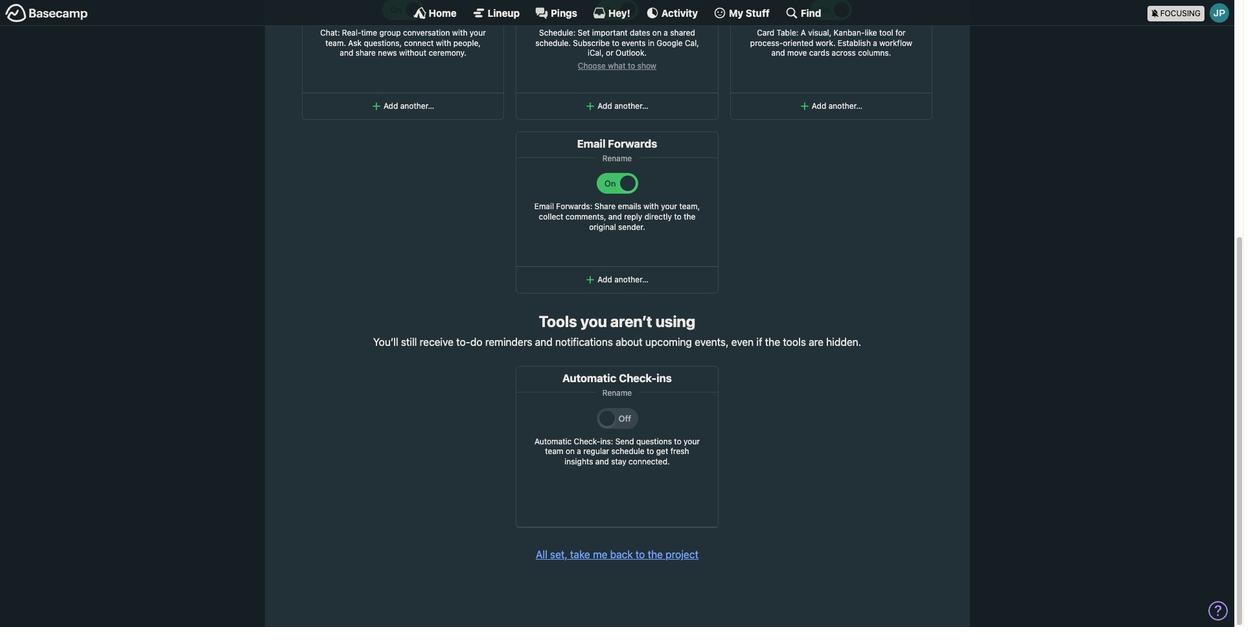 Task type: describe. For each thing, give the bounding box(es) containing it.
add another… link down cards
[[734, 96, 930, 116]]

ins:
[[601, 437, 613, 446]]

my stuff button
[[714, 6, 770, 19]]

schedule: set important dates on a shared schedule. subscribe to events in google cal, ical, or outlook. choose what to show
[[536, 28, 699, 70]]

you'll
[[373, 336, 398, 348]]

and inside automatic check-ins: send questions to your team on a regular schedule to get fresh insights and stay connected.
[[596, 457, 609, 467]]

upcoming
[[646, 336, 692, 348]]

events
[[622, 38, 646, 48]]

or
[[606, 48, 614, 58]]

on inside schedule: set important dates on a shared schedule. subscribe to events in google cal, ical, or outlook. choose what to show
[[653, 28, 662, 38]]

cal,
[[685, 38, 699, 48]]

process-
[[751, 38, 783, 48]]

ins
[[657, 372, 672, 385]]

automatic for ins
[[563, 372, 617, 385]]

the inside email forwards: share emails with your team, collect comments, and reply directly to the original sender.
[[684, 212, 696, 222]]

tool
[[880, 28, 894, 38]]

regular
[[584, 447, 609, 456]]

find
[[801, 7, 822, 18]]

aren't
[[611, 312, 653, 330]]

google
[[657, 38, 683, 48]]

automatic check-ins: send questions to your team on a regular schedule to get fresh insights and stay connected.
[[535, 437, 700, 467]]

what
[[608, 61, 626, 70]]

rename link for check-
[[599, 384, 636, 402]]

questions,
[[364, 38, 402, 48]]

with inside email forwards: share emails with your team, collect comments, and reply directly to the original sender.
[[644, 202, 659, 212]]

2 vertical spatial the
[[648, 549, 663, 561]]

another… for add another… link below cards
[[829, 101, 863, 111]]

like
[[865, 28, 878, 38]]

directly
[[645, 212, 672, 222]]

ask
[[348, 38, 362, 48]]

schedule.
[[536, 38, 571, 48]]

workflow
[[880, 38, 913, 48]]

hidden.
[[827, 336, 862, 348]]

tools
[[783, 336, 806, 348]]

activity link
[[646, 6, 698, 19]]

forwards:
[[556, 202, 593, 212]]

activity
[[662, 7, 698, 18]]

add another… up aren't
[[598, 275, 649, 285]]

stay
[[611, 457, 627, 467]]

add another… link down choose what to show link on the top of page
[[519, 96, 716, 116]]

to up the 'fresh'
[[674, 437, 682, 446]]

add another… up forwards
[[598, 101, 649, 111]]

lineup link
[[472, 6, 520, 19]]

another… for add another… link below choose what to show link on the top of page
[[615, 101, 649, 111]]

hey! button
[[593, 6, 631, 19]]

and inside card table: a visual, kanban-like tool for process-oriented work. establish a workflow and move cards across columns.
[[772, 48, 785, 58]]

me
[[593, 549, 608, 561]]

emails
[[618, 202, 642, 212]]

check- for ins:
[[574, 437, 601, 446]]

schedule
[[612, 447, 645, 456]]

tools
[[539, 312, 577, 330]]

move
[[788, 48, 807, 58]]

add another… down across
[[812, 101, 863, 111]]

notifications
[[555, 336, 613, 348]]

reminders
[[485, 336, 533, 348]]

oriented
[[783, 38, 814, 48]]

sender.
[[618, 222, 646, 232]]

visual,
[[808, 28, 832, 38]]

show
[[638, 61, 657, 70]]

add another… down without
[[384, 101, 434, 111]]

choose
[[578, 61, 606, 70]]

get
[[657, 447, 669, 456]]

set,
[[550, 549, 568, 561]]

add down cards
[[812, 101, 827, 111]]

email forwards: share emails with your team, collect comments, and reply directly to the original sender.
[[535, 202, 700, 232]]

to inside email forwards: share emails with your team, collect comments, and reply directly to the original sender.
[[674, 212, 682, 222]]

add another… link up aren't
[[519, 270, 716, 290]]

real-
[[342, 28, 361, 38]]

pings
[[551, 7, 578, 18]]

email forwards rename
[[577, 137, 658, 163]]

events,
[[695, 336, 729, 348]]

work.
[[816, 38, 836, 48]]

news
[[378, 48, 397, 58]]

connect
[[404, 38, 434, 48]]

team
[[545, 447, 564, 456]]

establish
[[838, 38, 871, 48]]

to down outlook.
[[628, 61, 635, 70]]

focusing button
[[1148, 0, 1235, 25]]

important
[[592, 28, 628, 38]]

ical,
[[588, 48, 604, 58]]

automatic check-ins rename
[[563, 372, 672, 398]]

outlook.
[[616, 48, 647, 58]]

choose what to show link
[[578, 61, 657, 70]]

shared
[[670, 28, 695, 38]]

home link
[[413, 6, 457, 19]]

lineup
[[488, 7, 520, 18]]



Task type: locate. For each thing, give the bounding box(es) containing it.
subscribe
[[573, 38, 610, 48]]

dates
[[630, 28, 650, 38]]

a
[[801, 28, 806, 38]]

your inside email forwards: share emails with your team, collect comments, and reply directly to the original sender.
[[661, 202, 677, 212]]

0 vertical spatial the
[[684, 212, 696, 222]]

switch accounts image
[[5, 3, 88, 23]]

your inside the chat: real-time group conversation with your team. ask questions, connect with people, and share news without ceremony.
[[470, 28, 486, 38]]

0 horizontal spatial check-
[[574, 437, 601, 446]]

take
[[570, 549, 590, 561]]

a inside schedule: set important dates on a shared schedule. subscribe to events in google cal, ical, or outlook. choose what to show
[[664, 28, 668, 38]]

0 vertical spatial on
[[653, 28, 662, 38]]

1 horizontal spatial the
[[684, 212, 696, 222]]

find button
[[786, 6, 822, 19]]

1 rename link from the top
[[599, 150, 636, 167]]

0 vertical spatial automatic
[[563, 372, 617, 385]]

another… up forwards
[[615, 101, 649, 111]]

the inside tools you aren't using you'll still receive to-do reminders and notifications about upcoming events, even if the tools are hidden.
[[765, 336, 781, 348]]

to
[[612, 38, 620, 48], [628, 61, 635, 70], [674, 212, 682, 222], [674, 437, 682, 446], [647, 447, 654, 456], [636, 549, 645, 561]]

tools you aren't using you'll still receive to-do reminders and notifications about upcoming events, even if the tools are hidden.
[[373, 312, 862, 348]]

focusing
[[1161, 8, 1201, 18]]

another… down across
[[829, 101, 863, 111]]

add down what
[[598, 101, 612, 111]]

0 horizontal spatial with
[[436, 38, 451, 48]]

0 vertical spatial rename
[[603, 154, 632, 163]]

columns.
[[858, 48, 892, 58]]

2 horizontal spatial a
[[873, 38, 878, 48]]

add down news
[[384, 101, 398, 111]]

0 vertical spatial check-
[[619, 372, 657, 385]]

email
[[577, 137, 606, 150], [535, 202, 554, 212]]

a up columns.
[[873, 38, 878, 48]]

to right back
[[636, 549, 645, 561]]

email for forwards:
[[535, 202, 554, 212]]

collect
[[539, 212, 564, 222]]

about
[[616, 336, 643, 348]]

1 horizontal spatial a
[[664, 28, 668, 38]]

share
[[356, 48, 376, 58]]

if
[[757, 336, 763, 348]]

your up the 'fresh'
[[684, 437, 700, 446]]

fresh
[[671, 447, 689, 456]]

connected.
[[629, 457, 670, 467]]

schedule:
[[539, 28, 576, 38]]

comments,
[[566, 212, 606, 222]]

check- for ins
[[619, 372, 657, 385]]

0 horizontal spatial email
[[535, 202, 554, 212]]

hey!
[[609, 7, 631, 18]]

with up people,
[[452, 28, 468, 38]]

your inside automatic check-ins: send questions to your team on a regular schedule to get fresh insights and stay connected.
[[684, 437, 700, 446]]

rename inside email forwards rename
[[603, 154, 632, 163]]

share
[[595, 202, 616, 212]]

rename
[[603, 154, 632, 163], [603, 388, 632, 398]]

stuff
[[746, 7, 770, 18]]

check-
[[619, 372, 657, 385], [574, 437, 601, 446]]

your up directly
[[661, 202, 677, 212]]

with up directly
[[644, 202, 659, 212]]

in
[[648, 38, 655, 48]]

all set, take me back to the project link
[[536, 549, 699, 561]]

0 vertical spatial your
[[470, 28, 486, 38]]

check- up regular
[[574, 437, 601, 446]]

1 vertical spatial automatic
[[535, 437, 572, 446]]

1 horizontal spatial on
[[653, 28, 662, 38]]

and down share
[[609, 212, 622, 222]]

even
[[732, 336, 754, 348]]

to down important
[[612, 38, 620, 48]]

1 vertical spatial your
[[661, 202, 677, 212]]

chat:
[[320, 28, 340, 38]]

2 horizontal spatial with
[[644, 202, 659, 212]]

add another… link down without
[[305, 96, 501, 116]]

your for with
[[470, 28, 486, 38]]

another… down without
[[400, 101, 434, 111]]

questions
[[636, 437, 672, 446]]

a inside card table: a visual, kanban-like tool for process-oriented work. establish a workflow and move cards across columns.
[[873, 38, 878, 48]]

rename link up send
[[599, 384, 636, 402]]

with
[[452, 28, 468, 38], [436, 38, 451, 48], [644, 202, 659, 212]]

rename inside automatic check-ins rename
[[603, 388, 632, 398]]

a up insights
[[577, 447, 581, 456]]

1 vertical spatial the
[[765, 336, 781, 348]]

ceremony.
[[429, 48, 467, 58]]

the right if
[[765, 336, 781, 348]]

to down team,
[[674, 212, 682, 222]]

a up google
[[664, 28, 668, 38]]

your for to
[[684, 437, 700, 446]]

my stuff
[[729, 7, 770, 18]]

time
[[361, 28, 377, 38]]

send
[[616, 437, 634, 446]]

0 vertical spatial rename link
[[599, 150, 636, 167]]

to up connected.
[[647, 447, 654, 456]]

the left project
[[648, 549, 663, 561]]

1 horizontal spatial with
[[452, 28, 468, 38]]

0 vertical spatial email
[[577, 137, 606, 150]]

card table: a visual, kanban-like tool for process-oriented work. establish a workflow and move cards across columns.
[[751, 28, 913, 58]]

email left forwards
[[577, 137, 606, 150]]

my
[[729, 7, 744, 18]]

kanban-
[[834, 28, 865, 38]]

email inside email forwards: share emails with your team, collect comments, and reply directly to the original sender.
[[535, 202, 554, 212]]

2 rename link from the top
[[599, 384, 636, 402]]

another… up aren't
[[615, 275, 649, 285]]

2 horizontal spatial the
[[765, 336, 781, 348]]

team.
[[326, 38, 346, 48]]

check- inside automatic check-ins rename
[[619, 372, 657, 385]]

add up you
[[598, 275, 612, 285]]

still
[[401, 336, 417, 348]]

james peterson image
[[1210, 3, 1230, 23]]

and inside tools you aren't using you'll still receive to-do reminders and notifications about upcoming events, even if the tools are hidden.
[[535, 336, 553, 348]]

automatic for ins:
[[535, 437, 572, 446]]

using
[[656, 312, 696, 330]]

receive
[[420, 336, 454, 348]]

1 vertical spatial rename
[[603, 388, 632, 398]]

for
[[896, 28, 906, 38]]

email inside email forwards rename
[[577, 137, 606, 150]]

the
[[684, 212, 696, 222], [765, 336, 781, 348], [648, 549, 663, 561]]

you
[[581, 312, 607, 330]]

set
[[578, 28, 590, 38]]

2 rename from the top
[[603, 388, 632, 398]]

add
[[384, 101, 398, 111], [598, 101, 612, 111], [812, 101, 827, 111], [598, 275, 612, 285]]

and down tools
[[535, 336, 553, 348]]

1 horizontal spatial your
[[661, 202, 677, 212]]

all set, take me back to the project
[[536, 549, 699, 561]]

on inside automatic check-ins: send questions to your team on a regular schedule to get fresh insights and stay connected.
[[566, 447, 575, 456]]

main element
[[0, 0, 1235, 26]]

all
[[536, 549, 548, 561]]

original
[[589, 222, 616, 232]]

1 vertical spatial on
[[566, 447, 575, 456]]

2 horizontal spatial your
[[684, 437, 700, 446]]

2 vertical spatial your
[[684, 437, 700, 446]]

another… for add another… link above aren't
[[615, 275, 649, 285]]

a inside automatic check-ins: send questions to your team on a regular schedule to get fresh insights and stay connected.
[[577, 447, 581, 456]]

and down ask
[[340, 48, 353, 58]]

email for forwards
[[577, 137, 606, 150]]

and inside email forwards: share emails with your team, collect comments, and reply directly to the original sender.
[[609, 212, 622, 222]]

email up collect
[[535, 202, 554, 212]]

do
[[471, 336, 483, 348]]

1 vertical spatial email
[[535, 202, 554, 212]]

check- inside automatic check-ins: send questions to your team on a regular schedule to get fresh insights and stay connected.
[[574, 437, 601, 446]]

and down process-
[[772, 48, 785, 58]]

1 rename from the top
[[603, 154, 632, 163]]

0 horizontal spatial the
[[648, 549, 663, 561]]

1 vertical spatial check-
[[574, 437, 601, 446]]

1 vertical spatial rename link
[[599, 384, 636, 402]]

automatic down the notifications
[[563, 372, 617, 385]]

group
[[379, 28, 401, 38]]

insights
[[565, 457, 593, 467]]

automatic up team
[[535, 437, 572, 446]]

rename down forwards
[[603, 154, 632, 163]]

1 horizontal spatial email
[[577, 137, 606, 150]]

with up ceremony.
[[436, 38, 451, 48]]

check- down about
[[619, 372, 657, 385]]

another…
[[400, 101, 434, 111], [615, 101, 649, 111], [829, 101, 863, 111], [615, 275, 649, 285]]

add another… link
[[305, 96, 501, 116], [519, 96, 716, 116], [734, 96, 930, 116], [519, 270, 716, 290]]

automatic inside automatic check-ins rename
[[563, 372, 617, 385]]

chat: real-time group conversation with your team. ask questions, connect with people, and share news without ceremony.
[[320, 28, 486, 58]]

rename link up share
[[599, 150, 636, 167]]

0 horizontal spatial on
[[566, 447, 575, 456]]

across
[[832, 48, 856, 58]]

the down team,
[[684, 212, 696, 222]]

pings button
[[535, 6, 578, 19]]

conversation
[[403, 28, 450, 38]]

rename link for forwards
[[599, 150, 636, 167]]

card
[[757, 28, 775, 38]]

and
[[340, 48, 353, 58], [772, 48, 785, 58], [609, 212, 622, 222], [535, 336, 553, 348], [596, 457, 609, 467]]

rename up send
[[603, 388, 632, 398]]

table:
[[777, 28, 799, 38]]

forwards
[[608, 137, 658, 150]]

your up people,
[[470, 28, 486, 38]]

1 horizontal spatial check-
[[619, 372, 657, 385]]

and down regular
[[596, 457, 609, 467]]

on up insights
[[566, 447, 575, 456]]

another… for add another… link underneath without
[[400, 101, 434, 111]]

to-
[[456, 336, 471, 348]]

automatic inside automatic check-ins: send questions to your team on a regular schedule to get fresh insights and stay connected.
[[535, 437, 572, 446]]

and inside the chat: real-time group conversation with your team. ask questions, connect with people, and share news without ceremony.
[[340, 48, 353, 58]]

on up in
[[653, 28, 662, 38]]

0 horizontal spatial your
[[470, 28, 486, 38]]

0 horizontal spatial a
[[577, 447, 581, 456]]

rename link
[[599, 150, 636, 167], [599, 384, 636, 402]]



Task type: vqa. For each thing, say whether or not it's contained in the screenshot.
Table:
yes



